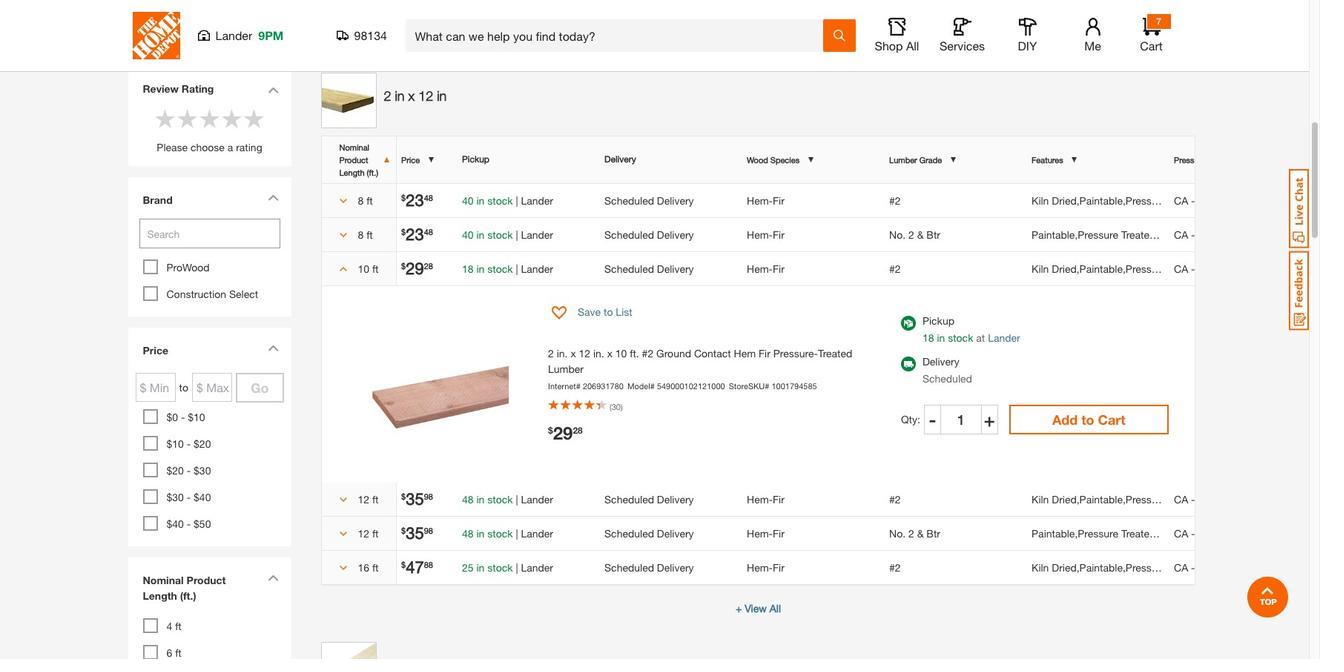 Task type: vqa. For each thing, say whether or not it's contained in the screenshot.
first & from the bottom
yes



Task type: describe. For each thing, give the bounding box(es) containing it.
1 horizontal spatial 28
[[573, 425, 583, 436]]

10 inside button
[[358, 262, 369, 275]]

10 inside "2 in. x 12 in. x 10 ft. #2 ground contact hem fir pressure-treated lumber internet# 206931780 model# 549000102121000 storesku# 1001794585"
[[615, 347, 627, 359]]

save to list button
[[548, 301, 632, 323]]

1 | from the top
[[516, 194, 518, 207]]

35 for #2
[[406, 489, 424, 508]]

list
[[616, 306, 632, 318]]

0 horizontal spatial all
[[770, 602, 781, 614]]

go button
[[236, 373, 284, 402]]

2 horizontal spatial x
[[607, 347, 613, 359]]

8 ft for #2
[[358, 194, 373, 207]]

8 for #2
[[358, 194, 364, 207]]

review rating link
[[143, 81, 239, 96]]

1 horizontal spatial $40
[[194, 491, 211, 504]]

lander inside the pickup 18 in stock at lander
[[988, 331, 1020, 344]]

1 vertical spatial $ 29 28
[[548, 423, 583, 444]]

6 hem- from the top
[[747, 561, 773, 574]]

pressure treated lumber link
[[143, 21, 276, 36]]

$0 - $10 link
[[166, 411, 205, 423]]

12 ft button for no. 2 & btr
[[332, 525, 386, 541]]

35 for no. 2 & btr
[[406, 523, 424, 543]]

me button
[[1069, 18, 1117, 53]]

wood
[[747, 155, 768, 164]]

5 ca from the top
[[1174, 527, 1188, 540]]

copper for 12 ft button for no. 2 & btr
[[1198, 527, 1233, 540]]

lumber inside "2 in. x 12 in. x 10 ft. #2 ground contact hem fir pressure-treated lumber internet# 206931780 model# 549000102121000 storesku# 1001794585"
[[548, 362, 584, 375]]

6 | from the top
[[516, 561, 518, 574]]

47
[[406, 557, 424, 577]]

0 vertical spatial price
[[401, 155, 420, 164]]

lander 9pm
[[215, 28, 284, 42]]

- button
[[924, 405, 941, 434]]

$ 35 98 for #2
[[401, 489, 433, 508]]

ca - copper azole for 12 ft button for no. 2 & btr
[[1174, 527, 1261, 540]]

brand link
[[135, 185, 284, 219]]

8 for no. 2 & btr
[[358, 228, 364, 241]]

$50
[[194, 518, 211, 530]]

no. 2 & btr for 35
[[889, 527, 940, 540]]

caret icon image for price
[[267, 345, 278, 352]]

product inside 'nominal product length (ft.)' link
[[187, 574, 226, 587]]

4 scheduled delivery from the top
[[604, 493, 694, 505]]

wood species
[[747, 155, 800, 164]]

lander for 10 ft button
[[521, 262, 553, 275]]

48 in stock | lander for no. 2 & btr
[[462, 527, 553, 540]]

caret image for 29
[[339, 266, 347, 273]]

choose
[[191, 141, 225, 154]]

7
[[1156, 16, 1161, 27]]

2 copper from the top
[[1198, 228, 1233, 241]]

4 azole from the top
[[1236, 493, 1261, 505]]

#2 for 47
[[889, 561, 901, 574]]

98134 button
[[336, 28, 387, 43]]

+ for + view all
[[736, 602, 742, 614]]

12 ft for no. 2 & btr
[[358, 527, 379, 540]]

add
[[1052, 411, 1078, 428]]

#2 for 35
[[889, 493, 901, 505]]

$ 47 88
[[401, 557, 433, 577]]

$10 - $20 link
[[166, 438, 211, 450]]

$40 - $50 link
[[166, 518, 211, 530]]

0 vertical spatial length
[[339, 167, 365, 177]]

caret image for 8 ft button corresponding to #2
[[339, 197, 347, 205]]

caret image for 35
[[339, 530, 347, 538]]

x for in
[[408, 88, 415, 103]]

ca - copper azole for 16 ft button
[[1174, 561, 1261, 574]]

4 hem-fir from the top
[[747, 493, 785, 505]]

5 azole from the top
[[1236, 527, 1261, 540]]

10 ft
[[358, 262, 379, 275]]

shop
[[875, 39, 903, 53]]

live chat image
[[1289, 169, 1309, 248]]

1 horizontal spatial product
[[339, 155, 368, 164]]

view
[[745, 602, 767, 614]]

1001794585
[[772, 381, 817, 390]]

select
[[229, 288, 258, 300]]

btr for 35
[[927, 527, 940, 540]]

6 azole from the top
[[1236, 561, 1261, 574]]

lander for 8 ft button corresponding to #2
[[521, 194, 553, 207]]

3 azole from the top
[[1236, 262, 1261, 275]]

treatment
[[1208, 155, 1243, 164]]

lander for 12 ft button associated with #2
[[521, 493, 553, 505]]

#2 inside "2 in. x 12 in. x 10 ft. #2 ground contact hem fir pressure-treated lumber internet# 206931780 model# 549000102121000 storesku# 1001794585"
[[642, 347, 654, 359]]

construction select link
[[166, 288, 258, 300]]

lander link
[[988, 331, 1020, 344]]

nominal product length (ft.) link
[[135, 565, 284, 615]]

16 ft button
[[332, 560, 386, 575]]

$20 - $30
[[166, 464, 211, 477]]

6 ca from the top
[[1174, 561, 1188, 574]]

88
[[424, 560, 433, 569]]

diy
[[1018, 39, 1037, 53]]

pressure treated lumber
[[146, 22, 271, 35]]

)
[[621, 402, 623, 412]]

4 | from the top
[[516, 493, 518, 505]]

please
[[157, 141, 188, 154]]

40 for no. 2 & btr
[[462, 228, 474, 241]]

ground
[[656, 347, 691, 359]]

1 vertical spatial to
[[179, 381, 188, 394]]

0 horizontal spatial $10
[[166, 438, 184, 450]]

2 | from the top
[[516, 228, 518, 241]]

2 in. x 12 in. x 10 ft. #2 ground contact hem fir pressure-treated lumber image
[[361, 319, 509, 468]]

pickup for pickup
[[462, 154, 489, 165]]

prowood
[[166, 261, 210, 274]]

construction
[[166, 288, 226, 300]]

0 horizontal spatial (ft.)
[[180, 590, 196, 602]]

pickup 18 in stock at lander
[[923, 314, 1020, 344]]

lumber grade
[[889, 155, 942, 164]]

5 scheduled delivery from the top
[[604, 527, 694, 540]]

8 ft for no. 2 & btr
[[358, 228, 373, 241]]

98134
[[354, 28, 387, 42]]

pressure for pressure treatment chemical
[[1174, 155, 1206, 164]]

services
[[940, 39, 985, 53]]

pressure-
[[773, 347, 818, 359]]

btr for 23
[[927, 228, 940, 241]]

0 vertical spatial $20
[[194, 438, 211, 450]]

23 for no. 2 & btr
[[406, 224, 424, 244]]

$30 - $40
[[166, 491, 211, 504]]

$20 - $30 link
[[166, 464, 211, 477]]

delivery scheduled
[[923, 355, 972, 385]]

1 vertical spatial length
[[143, 590, 177, 602]]

me
[[1084, 39, 1101, 53]]

(
[[610, 402, 612, 412]]

star symbol image
[[176, 108, 198, 130]]

review
[[143, 82, 179, 95]]

0 horizontal spatial price
[[143, 344, 168, 357]]

2 in. x 12 in. x 10 ft. #2 ground contact hem fir pressure-treated lumber link
[[548, 347, 855, 375]]

5 | from the top
[[516, 527, 518, 540]]

3 scheduled delivery from the top
[[604, 262, 694, 275]]

cart 7
[[1140, 16, 1163, 53]]

price link
[[135, 335, 284, 369]]

a
[[227, 141, 233, 154]]

at
[[976, 331, 985, 344]]

8 ft button for #2
[[332, 192, 386, 208]]

549000102121000
[[657, 381, 725, 390]]

2 in. x 12 in. x 10 ft. #2 ground contact hem fir pressure-treated lumber internet# 206931780 model# 549000102121000 storesku# 1001794585
[[548, 347, 855, 390]]

fir inside "2 in. x 12 in. x 10 ft. #2 ground contact hem fir pressure-treated lumber internet# 206931780 model# 549000102121000 storesku# 1001794585"
[[759, 347, 770, 359]]

caret image for 16 ft button
[[339, 564, 347, 572]]

treated inside "2 in. x 12 in. x 10 ft. #2 ground contact hem fir pressure-treated lumber internet# 206931780 model# 549000102121000 storesku# 1001794585"
[[818, 347, 852, 359]]

3 | from the top
[[516, 262, 518, 275]]

$30 - $40 link
[[166, 491, 211, 504]]

5 hem-fir from the top
[[747, 527, 785, 540]]

1 horizontal spatial nominal
[[339, 142, 369, 152]]

0 horizontal spatial treated
[[193, 22, 230, 35]]

prowood link
[[166, 261, 210, 274]]

48 in stock | lander for #2
[[462, 493, 553, 505]]

$40 - $50
[[166, 518, 211, 530]]

What can we help you find today? search field
[[415, 20, 822, 51]]

shop all
[[875, 39, 919, 53]]

0 vertical spatial 28
[[424, 261, 433, 270]]

0 vertical spatial $10
[[188, 411, 205, 423]]

0 vertical spatial cart
[[1140, 39, 1163, 53]]

available for pickup image
[[901, 316, 916, 330]]

4 ft link
[[166, 620, 182, 633]]

paintable,pressure treated,stainable for 23
[[1032, 228, 1202, 241]]

construction select
[[166, 288, 258, 300]]

40 in stock | lander for no. 2 & btr
[[462, 228, 553, 241]]

feedback link image
[[1289, 251, 1309, 331]]

2 ca from the top
[[1174, 228, 1188, 241]]

$0
[[166, 411, 178, 423]]

4 star symbol image from the left
[[243, 108, 265, 130]]

$0 - $10
[[166, 411, 205, 423]]

qty:
[[901, 413, 923, 426]]

2 in. from the left
[[593, 347, 604, 359]]

chemical
[[1245, 155, 1278, 164]]

0 horizontal spatial lumber
[[233, 22, 271, 35]]

caret image for no. 2 & btr 8 ft button
[[339, 231, 347, 239]]

no. 2 & btr for 23
[[889, 228, 940, 241]]

lander for no. 2 & btr 8 ft button
[[521, 228, 553, 241]]

1 vertical spatial nominal product length (ft.)
[[143, 574, 226, 602]]

lander for 12 ft button for no. 2 & btr
[[521, 527, 553, 540]]

1 hem- from the top
[[747, 194, 773, 207]]

save to list
[[578, 306, 632, 318]]

model#
[[627, 381, 655, 390]]

4 hem- from the top
[[747, 493, 773, 505]]

1 vertical spatial $30
[[166, 491, 184, 504]]

go
[[251, 379, 269, 396]]

x for in.
[[571, 347, 576, 359]]

rating
[[236, 141, 262, 154]]



Task type: locate. For each thing, give the bounding box(es) containing it.
3 star symbol image from the left
[[221, 108, 243, 130]]

1 hem-fir from the top
[[747, 194, 785, 207]]

caret icon image inside price link
[[267, 345, 278, 352]]

1 vertical spatial 40
[[462, 228, 474, 241]]

0 vertical spatial 8 ft button
[[332, 192, 386, 208]]

10
[[358, 262, 369, 275], [615, 347, 627, 359]]

4 ca - copper azole from the top
[[1174, 493, 1261, 505]]

0 vertical spatial 35
[[406, 489, 424, 508]]

12 ft button
[[332, 491, 386, 507], [332, 525, 386, 541]]

1 copper from the top
[[1198, 194, 1233, 207]]

0 horizontal spatial +
[[736, 602, 742, 614]]

x up internet#
[[571, 347, 576, 359]]

caret icon image for nominal product length (ft.)
[[267, 575, 278, 581]]

1 vertical spatial treated,stainable
[[1121, 527, 1202, 540]]

+ left view
[[736, 602, 742, 614]]

star symbol image up a
[[221, 108, 243, 130]]

1 40 in stock | lander from the top
[[462, 194, 553, 207]]

1 paintable,pressure treated,stainable from the top
[[1032, 228, 1202, 241]]

$ 23 48 for no. 2 & btr
[[401, 224, 433, 244]]

treated left available shipping image
[[818, 347, 852, 359]]

1 no. from the top
[[889, 228, 906, 241]]

2 btr from the top
[[927, 527, 940, 540]]

2 no. from the top
[[889, 527, 906, 540]]

pressure up review
[[146, 22, 190, 35]]

Search text field
[[139, 219, 280, 248]]

( 30 )
[[610, 402, 623, 412]]

0 vertical spatial 48 in stock | lander
[[462, 493, 553, 505]]

x left ft.
[[607, 347, 613, 359]]

ca - copper azole for 12 ft button associated with #2
[[1174, 493, 1261, 505]]

1 horizontal spatial price
[[401, 155, 420, 164]]

1 vertical spatial no.
[[889, 527, 906, 540]]

12 inside "2 in. x 12 in. x 10 ft. #2 ground contact hem fir pressure-treated lumber internet# 206931780 model# 549000102121000 storesku# 1001794585"
[[579, 347, 590, 359]]

1 vertical spatial product
[[187, 574, 226, 587]]

caret icon image inside 'nominal product length (ft.)' link
[[267, 575, 278, 581]]

12 ft for #2
[[358, 493, 379, 505]]

1 horizontal spatial 10
[[615, 347, 627, 359]]

8 ft button
[[332, 192, 386, 208], [332, 227, 386, 242]]

0 vertical spatial pickup
[[462, 154, 489, 165]]

0 vertical spatial 12 ft button
[[332, 491, 386, 507]]

1 vertical spatial $40
[[166, 518, 184, 530]]

12 ft
[[358, 493, 379, 505], [358, 527, 379, 540]]

grade
[[919, 155, 942, 164]]

35
[[406, 489, 424, 508], [406, 523, 424, 543]]

+ for +
[[984, 409, 995, 430]]

8
[[358, 194, 364, 207], [358, 228, 364, 241]]

0 horizontal spatial product
[[187, 574, 226, 587]]

paintable,pressure for 35
[[1032, 527, 1118, 540]]

0 vertical spatial 23
[[406, 190, 424, 210]]

3 hem- from the top
[[747, 262, 773, 275]]

28
[[424, 261, 433, 270], [573, 425, 583, 436]]

3 ca from the top
[[1174, 262, 1188, 275]]

treated,stainable for 35
[[1121, 527, 1202, 540]]

azole
[[1236, 194, 1261, 207], [1236, 228, 1261, 241], [1236, 262, 1261, 275], [1236, 493, 1261, 505], [1236, 527, 1261, 540], [1236, 561, 1261, 574]]

29
[[406, 258, 424, 278], [553, 423, 573, 444]]

copper for 16 ft button
[[1198, 561, 1233, 574]]

delivery inside the delivery scheduled
[[923, 355, 959, 367]]

2 scheduled delivery from the top
[[604, 228, 694, 241]]

stock inside the pickup 18 in stock at lander
[[948, 331, 973, 344]]

0 horizontal spatial nominal
[[143, 574, 184, 587]]

lumber
[[233, 22, 271, 35], [889, 155, 917, 164], [548, 362, 584, 375]]

1 horizontal spatial $10
[[188, 411, 205, 423]]

0 horizontal spatial $30
[[166, 491, 184, 504]]

0 vertical spatial $ 29 28
[[401, 258, 433, 278]]

scheduled delivery
[[604, 194, 694, 207], [604, 228, 694, 241], [604, 262, 694, 275], [604, 493, 694, 505], [604, 527, 694, 540], [604, 561, 694, 574]]

copper
[[1198, 194, 1233, 207], [1198, 228, 1233, 241], [1198, 262, 1233, 275], [1198, 493, 1233, 505], [1198, 527, 1233, 540], [1198, 561, 1233, 574]]

length up 4
[[143, 590, 177, 602]]

caret image left the 10 ft on the top of the page
[[339, 266, 347, 273]]

98 for #2
[[424, 491, 433, 501]]

1 40 from the top
[[462, 194, 474, 207]]

pickup for pickup 18 in stock at lander
[[923, 314, 954, 327]]

2 8 from the top
[[358, 228, 364, 241]]

1 horizontal spatial 29
[[553, 423, 573, 444]]

28 down internet#
[[573, 425, 583, 436]]

pressure for pressure treated lumber
[[146, 22, 190, 35]]

& for 23
[[917, 228, 924, 241]]

paintable,pressure for 23
[[1032, 228, 1118, 241]]

4
[[166, 620, 172, 633]]

2 8 ft button from the top
[[332, 227, 386, 242]]

caret image inside 10 ft button
[[339, 266, 347, 273]]

1 horizontal spatial pressure
[[1174, 155, 1206, 164]]

the home depot logo image
[[132, 12, 180, 59]]

$ inside $ 47 88
[[401, 560, 406, 569]]

16 ft
[[358, 561, 379, 574]]

length down https://images.thdstatic.com/productimages/fccde537 6002 42c7 8741 ad9e94117c51/svn/no color lumber 21216mgy2hd 64_100.jpg at top left
[[339, 167, 365, 177]]

hem
[[734, 347, 756, 359]]

0 horizontal spatial $ 29 28
[[401, 258, 433, 278]]

3 ca - copper azole from the top
[[1174, 262, 1261, 275]]

to right add
[[1081, 411, 1094, 428]]

6 scheduled delivery from the top
[[604, 561, 694, 574]]

1 horizontal spatial $30
[[194, 464, 211, 477]]

1 $ 35 98 from the top
[[401, 489, 433, 508]]

in. up internet#
[[557, 347, 568, 359]]

$ 29 28
[[401, 258, 433, 278], [548, 423, 583, 444]]

1 caret image from the top
[[339, 197, 347, 205]]

0 horizontal spatial 28
[[424, 261, 433, 270]]

0 vertical spatial treated,stainable
[[1121, 228, 1202, 241]]

0 horizontal spatial nominal product length (ft.)
[[143, 574, 226, 602]]

1 12 ft button from the top
[[332, 491, 386, 507]]

caret icon image for brand
[[267, 194, 278, 201]]

1 vertical spatial treated
[[818, 347, 852, 359]]

1 vertical spatial (ft.)
[[180, 590, 196, 602]]

$40 left $50
[[166, 518, 184, 530]]

to inside dropdown button
[[604, 306, 613, 318]]

$ 23 48 for #2
[[401, 190, 433, 210]]

1 8 ft button from the top
[[332, 192, 386, 208]]

cart right add
[[1098, 411, 1125, 428]]

1 vertical spatial 35
[[406, 523, 424, 543]]

2 40 from the top
[[462, 228, 474, 241]]

add to cart button
[[1009, 405, 1169, 434]]

1 vertical spatial 12 ft button
[[332, 525, 386, 541]]

0 vertical spatial caret image
[[339, 266, 347, 273]]

1 horizontal spatial (ft.)
[[367, 167, 378, 177]]

0 horizontal spatial cart
[[1098, 411, 1125, 428]]

caret image up 16 ft button
[[339, 530, 347, 538]]

1 vertical spatial paintable,pressure treated,stainable
[[1032, 527, 1202, 540]]

0 vertical spatial $40
[[194, 491, 211, 504]]

to for add
[[1081, 411, 1094, 428]]

caret image inside 16 ft button
[[339, 564, 347, 572]]

all right shop
[[906, 39, 919, 53]]

25
[[462, 561, 474, 574]]

35 up the 88
[[406, 489, 424, 508]]

features
[[1032, 155, 1063, 164]]

available shipping image
[[901, 356, 916, 371]]

48
[[424, 192, 433, 202], [424, 227, 433, 236], [462, 493, 474, 505], [462, 527, 474, 540]]

copper for 12 ft button associated with #2
[[1198, 493, 1233, 505]]

3 caret image from the top
[[339, 496, 347, 504]]

0 vertical spatial $ 23 48
[[401, 190, 433, 210]]

1 vertical spatial cart
[[1098, 411, 1125, 428]]

$40 up $50
[[194, 491, 211, 504]]

0 vertical spatial btr
[[927, 228, 940, 241]]

caret image for 12 ft button associated with #2
[[339, 496, 347, 504]]

1 vertical spatial 8 ft
[[358, 228, 373, 241]]

1 48 in stock | lander from the top
[[462, 493, 553, 505]]

2 23 from the top
[[406, 224, 424, 244]]

0 vertical spatial 8
[[358, 194, 364, 207]]

shop all button
[[873, 18, 921, 53]]

$10 down $0
[[166, 438, 184, 450]]

18 in stock | lander
[[462, 262, 553, 275]]

1 horizontal spatial in.
[[593, 347, 604, 359]]

1 caret icon image from the top
[[267, 87, 278, 93]]

$30 up $40 - $50
[[166, 491, 184, 504]]

4 ft
[[166, 620, 182, 633]]

ca - copper azole for no. 2 & btr 8 ft button
[[1174, 228, 1261, 241]]

to left list
[[604, 306, 613, 318]]

28 right the 10 ft on the top of the page
[[424, 261, 433, 270]]

35 up 47
[[406, 523, 424, 543]]

1 8 from the top
[[358, 194, 364, 207]]

1 vertical spatial no. 2 & btr
[[889, 527, 940, 540]]

1 horizontal spatial 18
[[923, 331, 934, 344]]

1 vertical spatial $20
[[166, 464, 184, 477]]

2 vertical spatial lumber
[[548, 362, 584, 375]]

$30 down $10 - $20 link
[[194, 464, 211, 477]]

1 no. 2 & btr from the top
[[889, 228, 940, 241]]

pressure left treatment
[[1174, 155, 1206, 164]]

$10 - $20
[[166, 438, 211, 450]]

2 caret image from the top
[[339, 530, 347, 538]]

1 scheduled delivery from the top
[[604, 194, 694, 207]]

0 vertical spatial to
[[604, 306, 613, 318]]

4 ca from the top
[[1174, 493, 1188, 505]]

1 azole from the top
[[1236, 194, 1261, 207]]

lander
[[215, 28, 252, 42], [521, 194, 553, 207], [521, 228, 553, 241], [521, 262, 553, 275], [988, 331, 1020, 344], [521, 493, 553, 505], [521, 527, 553, 540], [521, 561, 553, 574]]

ca - copper azole
[[1174, 194, 1261, 207], [1174, 228, 1261, 241], [1174, 262, 1261, 275], [1174, 493, 1261, 505], [1174, 527, 1261, 540], [1174, 561, 1261, 574]]

4 caret icon image from the top
[[267, 575, 278, 581]]

ca - copper azole for 8 ft button corresponding to #2
[[1174, 194, 1261, 207]]

+ inside + button
[[984, 409, 995, 430]]

no. for 35
[[889, 527, 906, 540]]

2 azole from the top
[[1236, 228, 1261, 241]]

paintable,pressure
[[1032, 228, 1118, 241], [1032, 527, 1118, 540]]

in. up 206931780 on the left bottom
[[593, 347, 604, 359]]

review rating
[[143, 82, 214, 95]]

1 vertical spatial 12 ft
[[358, 527, 379, 540]]

10 ft button
[[332, 261, 386, 276]]

$40
[[194, 491, 211, 504], [166, 518, 184, 530]]

$ 23 48
[[401, 190, 433, 210], [401, 224, 433, 244]]

treated,stainable for 23
[[1121, 228, 1202, 241]]

save
[[578, 306, 601, 318]]

no.
[[889, 228, 906, 241], [889, 527, 906, 540]]

|
[[516, 194, 518, 207], [516, 228, 518, 241], [516, 262, 518, 275], [516, 493, 518, 505], [516, 527, 518, 540], [516, 561, 518, 574]]

species
[[770, 155, 800, 164]]

internet#
[[548, 381, 581, 390]]

nominal product length (ft.)
[[339, 142, 378, 177], [143, 574, 226, 602]]

1 ca from the top
[[1174, 194, 1188, 207]]

caret image
[[339, 266, 347, 273], [339, 530, 347, 538]]

12 ft button for #2
[[332, 491, 386, 507]]

2 hem-fir from the top
[[747, 228, 785, 241]]

6 ca - copper azole from the top
[[1174, 561, 1261, 574]]

None field
[[941, 405, 981, 434]]

1 horizontal spatial length
[[339, 167, 365, 177]]

in
[[395, 88, 405, 103], [437, 88, 447, 103], [476, 194, 485, 207], [476, 228, 485, 241], [476, 262, 485, 275], [937, 331, 945, 344], [476, 493, 485, 505], [476, 527, 485, 540], [476, 561, 485, 574]]

25 in stock | lander
[[462, 561, 553, 574]]

brand
[[143, 194, 173, 206]]

-
[[1191, 194, 1195, 207], [1191, 228, 1195, 241], [1191, 262, 1195, 275], [929, 409, 936, 430], [181, 411, 185, 423], [187, 438, 191, 450], [187, 464, 191, 477], [187, 491, 191, 504], [1191, 493, 1195, 505], [187, 518, 191, 530], [1191, 527, 1195, 540], [1191, 561, 1195, 574]]

1 ca - copper azole from the top
[[1174, 194, 1261, 207]]

2 $ 35 98 from the top
[[401, 523, 433, 543]]

18 inside the pickup 18 in stock at lander
[[923, 331, 934, 344]]

$ 29 28 down internet#
[[548, 423, 583, 444]]

all
[[906, 39, 919, 53], [770, 602, 781, 614]]

2 8 ft from the top
[[358, 228, 373, 241]]

5 ca - copper azole from the top
[[1174, 527, 1261, 540]]

+ view all
[[736, 602, 781, 614]]

0 vertical spatial 12 ft
[[358, 493, 379, 505]]

to for save
[[604, 306, 613, 318]]

1 vertical spatial +
[[736, 602, 742, 614]]

1 vertical spatial $10
[[166, 438, 184, 450]]

1 8 ft from the top
[[358, 194, 373, 207]]

1 vertical spatial nominal
[[143, 574, 184, 587]]

1 horizontal spatial all
[[906, 39, 919, 53]]

- inside button
[[929, 409, 936, 430]]

all inside button
[[906, 39, 919, 53]]

copper for 10 ft button
[[1198, 262, 1233, 275]]

40 for #2
[[462, 194, 474, 207]]

0 vertical spatial nominal product length (ft.)
[[339, 142, 378, 177]]

all right view
[[770, 602, 781, 614]]

1 vertical spatial 10
[[615, 347, 627, 359]]

nominal down https://images.thdstatic.com/productimages/fccde537 6002 42c7 8741 ad9e94117c51/svn/no color lumber 21216mgy2hd 64_100.jpg at top left
[[339, 142, 369, 152]]

2 $ 23 48 from the top
[[401, 224, 433, 244]]

#2 for 29
[[889, 262, 901, 275]]

price-range-upperBound telephone field
[[192, 373, 232, 402]]

star symbol image
[[154, 108, 176, 130], [198, 108, 221, 130], [221, 108, 243, 130], [243, 108, 265, 130]]

40 in stock | lander for #2
[[462, 194, 553, 207]]

1 vertical spatial 28
[[573, 425, 583, 436]]

2 inside "2 in. x 12 in. x 10 ft. #2 ground contact hem fir pressure-treated lumber internet# 206931780 model# 549000102121000 storesku# 1001794585"
[[548, 347, 554, 359]]

ft
[[366, 194, 373, 207], [366, 228, 373, 241], [372, 262, 379, 275], [372, 493, 379, 505], [372, 527, 379, 540], [372, 561, 379, 574], [175, 620, 182, 633]]

0 vertical spatial 98
[[424, 491, 433, 501]]

2 paintable,pressure from the top
[[1032, 527, 1118, 540]]

0 horizontal spatial to
[[179, 381, 188, 394]]

cart
[[1140, 39, 1163, 53], [1098, 411, 1125, 428]]

pickup inside the pickup 18 in stock at lander
[[923, 314, 954, 327]]

stock
[[487, 194, 513, 207], [487, 228, 513, 241], [487, 262, 513, 275], [948, 331, 973, 344], [487, 493, 513, 505], [487, 527, 513, 540], [487, 561, 513, 574]]

add to cart
[[1052, 411, 1125, 428]]

1 treated,stainable from the top
[[1121, 228, 1202, 241]]

lander for 16 ft button
[[521, 561, 553, 574]]

nominal up 4
[[143, 574, 184, 587]]

1 & from the top
[[917, 228, 924, 241]]

2 caret icon image from the top
[[267, 194, 278, 201]]

98
[[424, 491, 433, 501], [424, 525, 433, 535]]

1 12 ft from the top
[[358, 493, 379, 505]]

0 horizontal spatial 18
[[462, 262, 474, 275]]

1 caret image from the top
[[339, 266, 347, 273]]

2 star symbol image from the left
[[198, 108, 221, 130]]

206931780
[[583, 381, 624, 390]]

29 right the 10 ft on the top of the page
[[406, 258, 424, 278]]

3 caret icon image from the top
[[267, 345, 278, 352]]

0 horizontal spatial $20
[[166, 464, 184, 477]]

$20 up $20 - $30 link
[[194, 438, 211, 450]]

2 horizontal spatial to
[[1081, 411, 1094, 428]]

2 ca - copper azole from the top
[[1174, 228, 1261, 241]]

+ right - button
[[984, 409, 995, 430]]

star symbol image up rating
[[243, 108, 265, 130]]

4 caret image from the top
[[339, 564, 347, 572]]

cart down 7
[[1140, 39, 1163, 53]]

$ 35 98 for no. 2 & btr
[[401, 523, 433, 543]]

0 vertical spatial $ 35 98
[[401, 489, 433, 508]]

23 for #2
[[406, 190, 424, 210]]

1 vertical spatial 40 in stock | lander
[[462, 228, 553, 241]]

please choose a rating
[[157, 141, 262, 154]]

star symbol image up please
[[154, 108, 176, 130]]

+ button
[[981, 405, 998, 434]]

1 vertical spatial $ 23 48
[[401, 224, 433, 244]]

5 copper from the top
[[1198, 527, 1233, 540]]

diy button
[[1004, 18, 1051, 53]]

2 48 in stock | lander from the top
[[462, 527, 553, 540]]

#2 for 23
[[889, 194, 901, 207]]

in inside the pickup 18 in stock at lander
[[937, 331, 945, 344]]

30
[[612, 402, 621, 412]]

0 vertical spatial &
[[917, 228, 924, 241]]

to inside button
[[1081, 411, 1094, 428]]

product down $50
[[187, 574, 226, 587]]

0 vertical spatial all
[[906, 39, 919, 53]]

https://images.thdstatic.com/productimages/fccde537 6002 42c7 8741 ad9e94117c51/svn/no color lumber 21216mgy2hd 64_100.jpg image
[[321, 72, 376, 128]]

1 vertical spatial 18
[[923, 331, 934, 344]]

caret icon image
[[267, 87, 278, 93], [267, 194, 278, 201], [267, 345, 278, 352], [267, 575, 278, 581]]

18
[[462, 262, 474, 275], [923, 331, 934, 344]]

product down https://images.thdstatic.com/productimages/fccde537 6002 42c7 8741 ad9e94117c51/svn/no color lumber 21216mgy2hd 64_100.jpg at top left
[[339, 155, 368, 164]]

price-range-lowerBound telephone field
[[135, 373, 175, 402]]

2 12 ft from the top
[[358, 527, 379, 540]]

caret image
[[339, 197, 347, 205], [339, 231, 347, 239], [339, 496, 347, 504], [339, 564, 347, 572]]

98 for no. 2 & btr
[[424, 525, 433, 535]]

2 horizontal spatial lumber
[[889, 155, 917, 164]]

1 paintable,pressure from the top
[[1032, 228, 1118, 241]]

https://images.thdstatic.com/productimages/026ada3e 3c27 425d b2c8 fa5ea580ba2d/svn/brown prowood decking 166298 64_100.jpg image
[[321, 642, 376, 659]]

29 down internet#
[[553, 423, 573, 444]]

nominal
[[339, 142, 369, 152], [143, 574, 184, 587]]

0 horizontal spatial pressure
[[146, 22, 190, 35]]

0 vertical spatial $30
[[194, 464, 211, 477]]

2 hem- from the top
[[747, 228, 773, 241]]

treated,stainable
[[1121, 228, 1202, 241], [1121, 527, 1202, 540]]

0 horizontal spatial pickup
[[462, 154, 489, 165]]

price down 2 in x 12 in
[[401, 155, 420, 164]]

$ 29 28 right the 10 ft on the top of the page
[[401, 258, 433, 278]]

0 vertical spatial +
[[984, 409, 995, 430]]

2 40 in stock | lander from the top
[[462, 228, 553, 241]]

6 copper from the top
[[1198, 561, 1233, 574]]

$20
[[194, 438, 211, 450], [166, 464, 184, 477]]

16
[[358, 561, 369, 574]]

23
[[406, 190, 424, 210], [406, 224, 424, 244]]

nominal product length (ft.) up the 4 ft link
[[143, 574, 226, 602]]

1 vertical spatial 29
[[553, 423, 573, 444]]

2 & from the top
[[917, 527, 924, 540]]

1 vertical spatial paintable,pressure
[[1032, 527, 1118, 540]]

6 hem-fir from the top
[[747, 561, 785, 574]]

nominal product length (ft.) down https://images.thdstatic.com/productimages/fccde537 6002 42c7 8741 ad9e94117c51/svn/no color lumber 21216mgy2hd 64_100.jpg at top left
[[339, 142, 378, 177]]

1 btr from the top
[[927, 228, 940, 241]]

1 $ 23 48 from the top
[[401, 190, 433, 210]]

0 vertical spatial treated
[[193, 22, 230, 35]]

storesku#
[[729, 381, 769, 390]]

paintable,pressure treated,stainable for 35
[[1032, 527, 1202, 540]]

caret image inside 12 ft button
[[339, 496, 347, 504]]

delivery
[[604, 154, 636, 165], [657, 194, 694, 207], [657, 228, 694, 241], [657, 262, 694, 275], [923, 355, 959, 367], [657, 493, 694, 505], [657, 527, 694, 540], [657, 561, 694, 574]]

2 98 from the top
[[424, 525, 433, 535]]

2 no. 2 & btr from the top
[[889, 527, 940, 540]]

5 hem- from the top
[[747, 527, 773, 540]]

1 23 from the top
[[406, 190, 424, 210]]

1 vertical spatial pressure
[[1174, 155, 1206, 164]]

0 vertical spatial no. 2 & btr
[[889, 228, 940, 241]]

1 horizontal spatial pickup
[[923, 314, 954, 327]]

2 12 ft button from the top
[[332, 525, 386, 541]]

1 vertical spatial pickup
[[923, 314, 954, 327]]

0 vertical spatial 18
[[462, 262, 474, 275]]

0 vertical spatial (ft.)
[[367, 167, 378, 177]]

1 vertical spatial 48 in stock | lander
[[462, 527, 553, 540]]

2 treated,stainable from the top
[[1121, 527, 1202, 540]]

treated right the home depot logo
[[193, 22, 230, 35]]

0 vertical spatial 40
[[462, 194, 474, 207]]

3 hem-fir from the top
[[747, 262, 785, 275]]

cart inside button
[[1098, 411, 1125, 428]]

$30
[[194, 464, 211, 477], [166, 491, 184, 504]]

4 copper from the top
[[1198, 493, 1233, 505]]

no. for 23
[[889, 228, 906, 241]]

caret icon image inside 'brand' link
[[267, 194, 278, 201]]

0 vertical spatial lumber
[[233, 22, 271, 35]]

$20 down $10 - $20 link
[[166, 464, 184, 477]]

48 in stock | lander
[[462, 493, 553, 505], [462, 527, 553, 540]]

0 horizontal spatial in.
[[557, 347, 568, 359]]

0 vertical spatial 10
[[358, 262, 369, 275]]

ca - copper azole for 10 ft button
[[1174, 262, 1261, 275]]

0 vertical spatial paintable,pressure
[[1032, 228, 1118, 241]]

services button
[[939, 18, 986, 53]]

0 vertical spatial 8 ft
[[358, 194, 373, 207]]

price up price-range-lowerbound telephone field
[[143, 344, 168, 357]]

8 ft button for no. 2 & btr
[[332, 227, 386, 242]]

2 35 from the top
[[406, 523, 424, 543]]

1 horizontal spatial treated
[[818, 347, 852, 359]]

& for 35
[[917, 527, 924, 540]]

1 35 from the top
[[406, 489, 424, 508]]

1 vertical spatial 8
[[358, 228, 364, 241]]

1 98 from the top
[[424, 491, 433, 501]]

$
[[401, 192, 406, 202], [401, 227, 406, 236], [401, 261, 406, 270], [548, 425, 553, 436], [401, 491, 406, 501], [401, 525, 406, 535], [401, 560, 406, 569]]

2
[[384, 88, 391, 103], [908, 228, 914, 241], [548, 347, 554, 359], [908, 527, 914, 540]]

1 star symbol image from the left
[[154, 108, 176, 130]]

0 vertical spatial 29
[[406, 258, 424, 278]]

to right price-range-lowerbound telephone field
[[179, 381, 188, 394]]

9pm
[[258, 28, 284, 42]]

product
[[339, 155, 368, 164], [187, 574, 226, 587]]

pressure treatment chemical
[[1174, 155, 1278, 164]]

hem-
[[747, 194, 773, 207], [747, 228, 773, 241], [747, 262, 773, 275], [747, 493, 773, 505], [747, 527, 773, 540], [747, 561, 773, 574]]

$10 right $0
[[188, 411, 205, 423]]

0 vertical spatial 40 in stock | lander
[[462, 194, 553, 207]]

1 in. from the left
[[557, 347, 568, 359]]

star symbol image up "please choose a rating"
[[198, 108, 221, 130]]

x right https://images.thdstatic.com/productimages/fccde537 6002 42c7 8741 ad9e94117c51/svn/no color lumber 21216mgy2hd 64_100.jpg at top left
[[408, 88, 415, 103]]



